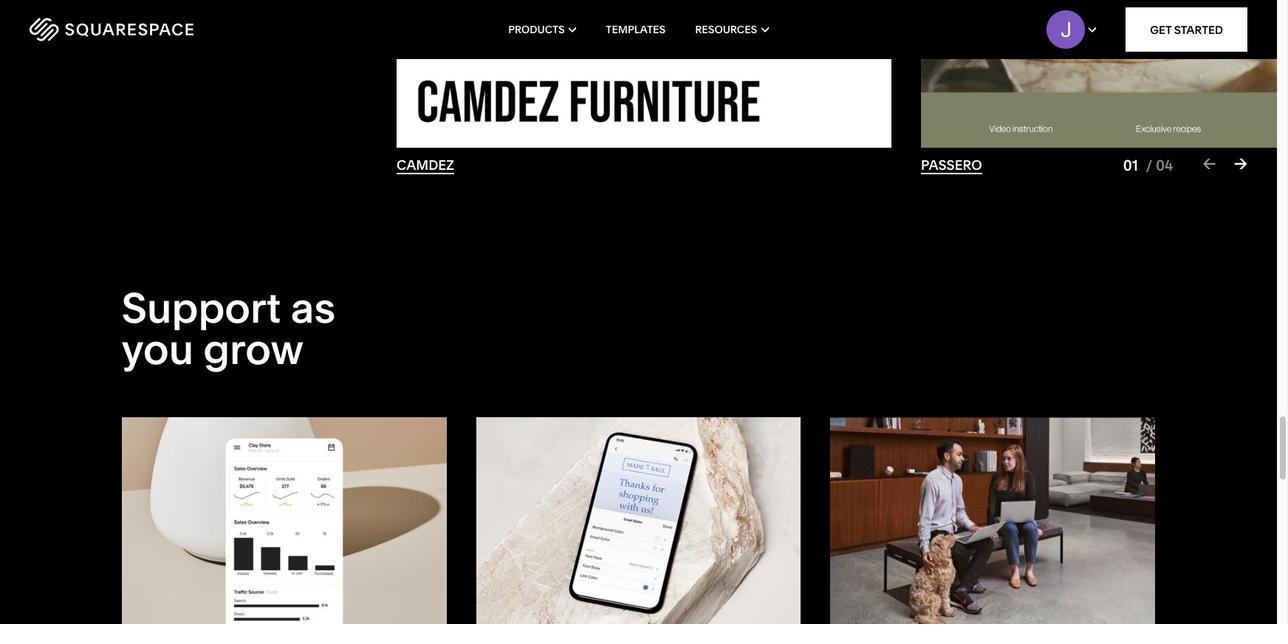 Task type: vqa. For each thing, say whether or not it's contained in the screenshot.
Get Started
yes



Task type: describe. For each thing, give the bounding box(es) containing it.
squarespace support image
[[831, 418, 1156, 624]]

products
[[509, 23, 565, 36]]

passero template image
[[922, 0, 1289, 148]]

01
[[1124, 157, 1139, 174]]

/
[[1147, 157, 1153, 174]]

support
[[122, 283, 281, 333]]

templates
[[606, 23, 666, 36]]

squarespace logo link
[[30, 18, 273, 41]]

support as you grow
[[122, 283, 336, 375]]

templates link
[[606, 0, 666, 59]]

04
[[1157, 157, 1174, 174]]

camdez
[[397, 157, 454, 174]]

→ button
[[1235, 154, 1248, 174]]

grow
[[203, 324, 304, 375]]

get started link
[[1126, 7, 1248, 52]]

started
[[1175, 23, 1224, 37]]

you
[[122, 324, 194, 375]]

squarespace logo image
[[30, 18, 194, 41]]

products button
[[509, 0, 577, 59]]

camdez button
[[397, 157, 454, 174]]

resources button
[[696, 0, 769, 59]]



Task type: locate. For each thing, give the bounding box(es) containing it.
resources
[[696, 23, 758, 36]]

/ 04
[[1147, 157, 1174, 174]]

get
[[1151, 23, 1172, 37]]

passero
[[922, 157, 983, 174]]

get started
[[1151, 23, 1224, 37]]

passero button
[[922, 157, 983, 174]]

→
[[1235, 154, 1248, 174]]

camdez template image
[[397, 0, 892, 148]]

as
[[291, 283, 336, 333]]

audience insights mobile ui in squarespace app image
[[122, 417, 447, 624]]

squarespace app customization panel ui image
[[476, 417, 801, 624]]



